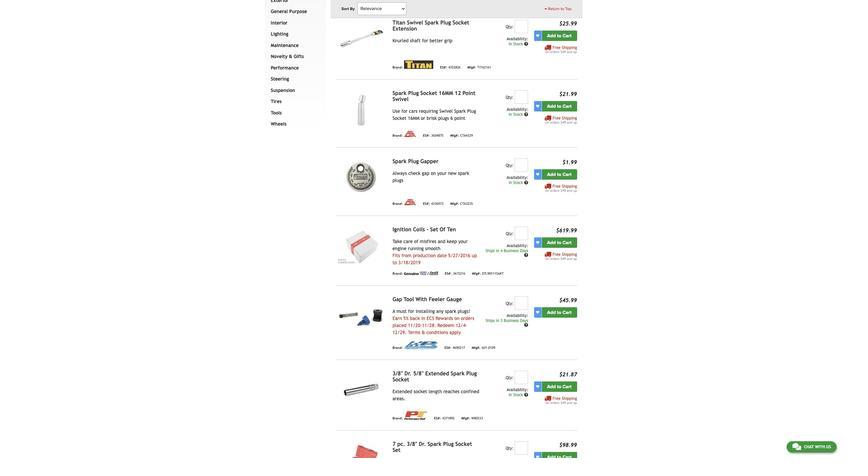 Task type: describe. For each thing, give the bounding box(es) containing it.
gap tool with feeler gauge link
[[393, 296, 462, 303]]

extended inside 3/8" dr. 5/8" extended spark plug socket
[[425, 371, 449, 377]]

brand: for ignition coils - set of ten
[[393, 272, 403, 276]]

tools
[[271, 110, 282, 116]]

es#: 3604875
[[423, 134, 444, 138]]

mfg#: left cta3235
[[450, 202, 459, 206]]

$21.87
[[559, 372, 577, 378]]

in for spark plug socket 16mm 12 point swivel
[[509, 112, 512, 117]]

purpose
[[289, 9, 307, 14]]

cars
[[409, 108, 418, 114]]

mfg#: for spark
[[461, 417, 470, 421]]

chat with us link
[[787, 442, 837, 453]]

question circle image for $1.99
[[524, 181, 528, 185]]

cart for $21.87
[[563, 384, 572, 390]]

orders for $1.99
[[550, 189, 559, 193]]

mfg#: for socket
[[467, 66, 476, 69]]

business for $619.99
[[504, 249, 519, 253]]

stock for $25.99
[[513, 42, 523, 46]]

es#: 4690217
[[444, 346, 465, 350]]

spark inside a must for installing any spark plugs! earn 5% back in ecs rewards on orders placed 11/20-11/28. redeem 12/4- 12/29. terms & conditions apply
[[445, 309, 456, 314]]

titan swivel spark plug socket extension
[[393, 19, 469, 32]]

smooth
[[425, 246, 440, 251]]

point
[[463, 90, 475, 96]]

add to cart button for $21.99
[[542, 101, 577, 112]]

3/8" inside 3/8" dr. 5/8" extended spark plug socket
[[393, 371, 403, 377]]

socket inside titan swivel spark plug socket extension
[[453, 19, 469, 26]]

shipping for $25.99
[[562, 45, 577, 50]]

lighting
[[271, 31, 288, 37]]

orders for $21.99
[[550, 121, 559, 124]]

4690217
[[453, 346, 465, 350]]

genuine volkswagen audi - corporate logo image
[[404, 272, 438, 275]]

0 vertical spatial &
[[289, 54, 292, 59]]

installing
[[416, 309, 435, 314]]

up inside the take care of misfires and keep your engine running smooth fits from production date 5/27/2016 up to 3/18/2019
[[472, 253, 477, 258]]

cart for $45.99
[[563, 310, 572, 316]]

mfg#: cta3235
[[450, 202, 473, 206]]

tires
[[271, 99, 282, 104]]

ships in 4 business days
[[486, 249, 528, 253]]

12/4-
[[456, 323, 467, 328]]

6
[[450, 116, 453, 121]]

tires link
[[269, 96, 318, 107]]

$49 for $619.99
[[560, 257, 566, 261]]

shipping for $21.99
[[562, 116, 577, 121]]

conditions
[[426, 330, 448, 335]]

always check gap on your new spark plugs
[[393, 171, 469, 183]]

4336973
[[431, 202, 444, 206]]

$49 for $25.99
[[560, 50, 566, 54]]

12/29.
[[393, 330, 407, 335]]

spark plug gapper
[[393, 158, 438, 165]]

on for $21.87
[[545, 401, 549, 405]]

days for $619.99
[[520, 249, 528, 253]]

interior
[[271, 20, 288, 25]]

stock for $21.99
[[513, 112, 523, 117]]

mfg#: tit62161
[[467, 66, 491, 69]]

question circle image for $21.87
[[524, 393, 528, 397]]

on for $619.99
[[545, 257, 549, 261]]

spark inside always check gap on your new spark plugs
[[458, 171, 469, 176]]

use for cars requiring swivel spark plug socket 16mm or brisk plugs 6 point
[[393, 108, 476, 121]]

es#: for feeler
[[444, 346, 451, 350]]

novelty & gifts link
[[269, 51, 318, 62]]

comments image
[[792, 443, 801, 451]]

up for $25.99
[[573, 50, 577, 54]]

back
[[410, 316, 420, 321]]

us
[[826, 445, 831, 450]]

spark inside spark plug socket 16mm 12 point swivel
[[393, 90, 407, 96]]

chat with us
[[804, 445, 831, 450]]

7
[[393, 441, 396, 448]]

shaft
[[410, 38, 421, 43]]

and for $21.99
[[567, 121, 572, 124]]

ignition coils - set of ten
[[393, 226, 456, 233]]

plug inside spark plug socket 16mm 12 point swivel
[[408, 90, 419, 96]]

es#4352826 - tit62161 - titan swivel spark plug socket extension - knurled shaft for better grip - titan - audi bmw volkswagen mercedes benz mini porsche image
[[336, 20, 387, 58]]

interior link
[[269, 17, 318, 29]]

free shipping on orders $49 and up for $1.99
[[545, 184, 577, 193]]

es#: for set
[[445, 272, 452, 276]]

general
[[271, 9, 288, 14]]

add to cart button for $21.87
[[542, 382, 577, 392]]

feeler
[[429, 296, 445, 303]]

brand: for spark plug socket 16mm 12 point swivel
[[393, 134, 403, 138]]

11/28.
[[422, 323, 436, 328]]

a must for installing any spark plugs! earn 5% back in ecs rewards on orders placed 11/20-11/28. redeem 12/4- 12/29. terms & conditions apply
[[393, 309, 474, 335]]

plugs inside use for cars requiring swivel spark plug socket 16mm or brisk plugs 6 point
[[438, 116, 449, 121]]

qty: for titan swivel spark plug socket extension
[[506, 24, 514, 29]]

ships in 3 business days
[[486, 319, 528, 323]]

better
[[430, 38, 443, 43]]

free for $21.99
[[553, 116, 561, 121]]

3/8" dr. 5/8" extended spark plug socket
[[393, 371, 477, 383]]

and for $619.99
[[567, 257, 572, 261]]

add to cart for $619.99
[[547, 240, 572, 246]]

to for $25.99
[[557, 33, 561, 39]]

spark inside use for cars requiring swivel spark plug socket 16mm or brisk plugs 6 point
[[454, 108, 466, 114]]

take
[[393, 239, 402, 244]]

redeem
[[437, 323, 454, 328]]

coils
[[413, 226, 425, 233]]

7 pc. 3/8" dr. spark plug socket set
[[393, 441, 472, 454]]

and for $21.87
[[567, 401, 572, 405]]

suspension link
[[269, 85, 318, 96]]

gapper
[[420, 158, 438, 165]]

add to cart button for $25.99
[[542, 30, 577, 41]]

maintenance link
[[269, 40, 318, 51]]

for inside use for cars requiring swivel spark plug socket 16mm or brisk plugs 6 point
[[401, 108, 408, 114]]

earn
[[393, 316, 402, 321]]

in stock for $25.99
[[509, 42, 524, 46]]

add to cart for $21.99
[[547, 103, 572, 109]]

in for gap tool with feeler gauge
[[496, 319, 499, 323]]

add to wish list image for $21.99
[[536, 105, 539, 108]]

question circle image for $25.99
[[524, 42, 528, 46]]

0 vertical spatial set
[[430, 226, 438, 233]]

on for $25.99
[[545, 50, 549, 54]]

point
[[454, 116, 465, 121]]

socket
[[414, 389, 427, 395]]

3672216
[[453, 272, 465, 276]]

ignition
[[393, 226, 411, 233]]

5%
[[403, 316, 409, 321]]

cart for $619.99
[[563, 240, 572, 246]]

general purpose
[[271, 9, 307, 14]]

shipping for $619.99
[[562, 252, 577, 257]]

lighting link
[[269, 29, 318, 40]]

and for $25.99
[[567, 50, 572, 54]]

3/8" inside the 7 pc. 3/8" dr. spark plug socket set
[[407, 441, 417, 448]]

qty: for gap tool with feeler gauge
[[506, 301, 514, 306]]

add to wish list image for $21.87
[[536, 385, 539, 389]]

es#: for extended
[[434, 417, 441, 421]]

to for $619.99
[[557, 240, 561, 246]]

sort by
[[341, 6, 355, 11]]

and inside the take care of misfires and keep your engine running smooth fits from production date 5/27/2016 up to 3/18/2019
[[438, 239, 445, 244]]

mfg#: 601-0109
[[472, 346, 495, 350]]

qty: for ignition coils - set of ten
[[506, 232, 514, 236]]

add to cart for $45.99
[[547, 310, 572, 316]]

free shipping on orders $49 and up for $21.99
[[545, 116, 577, 124]]

in for 3/8" dr. 5/8" extended spark plug socket
[[509, 393, 512, 398]]

in inside a must for installing any spark plugs! earn 5% back in ecs rewards on orders placed 11/20-11/28. redeem 12/4- 12/29. terms & conditions apply
[[421, 316, 425, 321]]

stock for $21.87
[[513, 393, 523, 398]]

qty: for spark plug gapper
[[506, 163, 514, 168]]

knurled
[[393, 38, 409, 43]]

add to wish list image for $45.99
[[536, 311, 539, 314]]

socket inside 3/8" dr. 5/8" extended spark plug socket
[[393, 377, 409, 383]]

wheels
[[271, 121, 287, 127]]

brand: for gap tool with feeler gauge
[[393, 346, 403, 350]]

dr. inside the 7 pc. 3/8" dr. spark plug socket set
[[419, 441, 426, 448]]

of
[[440, 226, 445, 233]]

es#3128223 - 8845d - 7 pc. 3/8" dr. spark plug socket set - complete set of spark plug sockets. - sunex - audi bmw volkswagen mercedes benz mini porsche image
[[336, 442, 387, 459]]

cart for $25.99
[[563, 33, 572, 39]]

pc.
[[397, 441, 405, 448]]

4352826
[[448, 66, 461, 69]]

12
[[455, 90, 461, 96]]

in stock for $21.99
[[509, 112, 524, 117]]

availability: for $619.99
[[507, 244, 528, 248]]

shipping for $1.99
[[562, 184, 577, 189]]

novelty
[[271, 54, 288, 59]]

in stock for $1.99
[[509, 180, 524, 185]]

spark inside 3/8" dr. 5/8" extended spark plug socket
[[451, 371, 465, 377]]

brand: for titan swivel spark plug socket extension
[[393, 66, 403, 69]]

precision raceworks - corporate logo image
[[404, 342, 438, 349]]

spark inside the 7 pc. 3/8" dr. spark plug socket set
[[427, 441, 441, 448]]

availability: for $45.99
[[507, 314, 528, 318]]

keep
[[447, 239, 457, 244]]

$98.99
[[559, 442, 577, 449]]

apply
[[449, 330, 461, 335]]

4371892
[[442, 417, 455, 421]]

es#3604875 - cta4329 - spark plug socket 16mm 12 point swivel - use for cars requiring swivel spark plug socket 16mm or brisk plugs 6 point - cta tools - audi bmw volkswagen mercedes benz mini porsche image
[[336, 90, 387, 129]]

es#: 4371892
[[434, 417, 455, 421]]

add for $45.99
[[547, 310, 556, 316]]

up for $1.99
[[573, 189, 577, 193]]

set inside the 7 pc. 3/8" dr. spark plug socket set
[[393, 447, 400, 454]]

3/8" dr. 5/8" extended spark plug socket link
[[393, 371, 477, 383]]

07l905115akt
[[482, 272, 504, 276]]

ships for gap tool with feeler gauge
[[486, 319, 495, 323]]

socket inside spark plug socket 16mm 12 point swivel
[[420, 90, 437, 96]]

es#: left 4336973
[[423, 202, 430, 206]]

cta3235
[[460, 202, 473, 206]]

$21.99
[[559, 91, 577, 97]]

16mm inside spark plug socket 16mm 12 point swivel
[[439, 90, 453, 96]]

dr. inside 3/8" dr. 5/8" extended spark plug socket
[[405, 371, 412, 377]]

titan
[[393, 19, 405, 26]]

new
[[448, 171, 457, 176]]



Task type: locate. For each thing, give the bounding box(es) containing it.
2 availability: from the top
[[507, 107, 528, 112]]

extended up areas.
[[393, 389, 412, 395]]

performance link
[[269, 62, 318, 74]]

2 qty: from the top
[[506, 95, 514, 100]]

gap
[[422, 171, 429, 176]]

add to cart for $1.99
[[547, 172, 572, 177]]

2 days from the top
[[520, 319, 528, 323]]

always
[[393, 171, 407, 176]]

business
[[504, 249, 519, 253], [504, 319, 519, 323]]

add to cart button down $619.99
[[542, 238, 577, 248]]

0 horizontal spatial plugs
[[393, 178, 403, 183]]

swivel inside titan swivel spark plug socket extension
[[407, 19, 423, 26]]

5 shipping from the top
[[562, 397, 577, 401]]

spark up 'use'
[[393, 90, 407, 96]]

wheels link
[[269, 119, 318, 130]]

$1.99
[[562, 159, 577, 166]]

swivel up the 6
[[439, 108, 453, 114]]

0 vertical spatial question circle image
[[524, 42, 528, 46]]

free for $619.99
[[553, 252, 561, 257]]

0 vertical spatial question circle image
[[524, 113, 528, 117]]

$49
[[560, 50, 566, 54], [560, 121, 566, 124], [560, 189, 566, 193], [560, 257, 566, 261], [560, 401, 566, 405]]

1 free from the top
[[553, 45, 561, 50]]

novelty & gifts
[[271, 54, 304, 59]]

6 add to cart from the top
[[547, 384, 572, 390]]

qty: for 3/8" dr. 5/8" extended spark plug socket
[[506, 376, 514, 380]]

4 add to wish list image from the top
[[536, 456, 539, 459]]

free
[[553, 45, 561, 50], [553, 116, 561, 121], [553, 184, 561, 189], [553, 252, 561, 257], [553, 397, 561, 401]]

orders for $21.87
[[550, 401, 559, 405]]

3 qty: from the top
[[506, 163, 514, 168]]

5 $49 from the top
[[560, 401, 566, 405]]

question circle image for $21.99
[[524, 113, 528, 117]]

plug inside use for cars requiring swivel spark plug socket 16mm or brisk plugs 6 point
[[467, 108, 476, 114]]

2 add to cart button from the top
[[542, 101, 577, 112]]

spark up always
[[393, 158, 407, 165]]

5 free from the top
[[553, 397, 561, 401]]

add for $21.87
[[547, 384, 556, 390]]

add to cart down $25.99
[[547, 33, 572, 39]]

brand: for spark plug gapper
[[393, 202, 403, 206]]

es#: left 4371892
[[434, 417, 441, 421]]

6 add to cart button from the top
[[542, 382, 577, 392]]

question circle image for $619.99
[[524, 254, 528, 258]]

1 shipping from the top
[[562, 45, 577, 50]]

for up back
[[408, 309, 414, 314]]

to inside the take care of misfires and keep your engine running smooth fits from production date 5/27/2016 up to 3/18/2019
[[393, 260, 397, 265]]

add to cart button down $25.99
[[542, 30, 577, 41]]

mfg#: left cta4329
[[450, 134, 459, 138]]

for for shaft
[[422, 38, 428, 43]]

add to cart down $619.99
[[547, 240, 572, 246]]

add to wish list image for $25.99
[[536, 34, 539, 37]]

question circle image for $45.99
[[524, 323, 528, 327]]

0 vertical spatial spark
[[458, 171, 469, 176]]

orders for $25.99
[[550, 50, 559, 54]]

chat
[[804, 445, 814, 450]]

up down $25.99
[[573, 50, 577, 54]]

cart down $25.99
[[563, 33, 572, 39]]

by
[[350, 6, 355, 11]]

ships left "4"
[[486, 249, 495, 253]]

es#: 4352826
[[440, 66, 461, 69]]

0 vertical spatial ships
[[486, 249, 495, 253]]

$49 for $1.99
[[560, 189, 566, 193]]

1 add to wish list image from the top
[[536, 34, 539, 37]]

3 in stock from the top
[[509, 180, 524, 185]]

2 vertical spatial question circle image
[[524, 254, 528, 258]]

add to wish list image
[[536, 34, 539, 37], [536, 173, 539, 176], [536, 311, 539, 314], [536, 456, 539, 459]]

0 vertical spatial extended
[[425, 371, 449, 377]]

& down 11/28. on the right bottom of the page
[[422, 330, 425, 335]]

6 brand: from the top
[[393, 417, 403, 421]]

4 free from the top
[[553, 252, 561, 257]]

in left "4"
[[496, 249, 499, 253]]

add to cart button for $45.99
[[542, 307, 577, 318]]

4 $49 from the top
[[560, 257, 566, 261]]

1 availability: from the top
[[507, 37, 528, 41]]

and down $619.99
[[567, 257, 572, 261]]

tool
[[404, 296, 414, 303]]

spark
[[458, 171, 469, 176], [445, 309, 456, 314]]

plugs inside always check gap on your new spark plugs
[[393, 178, 403, 183]]

orders inside a must for installing any spark plugs! earn 5% back in ecs rewards on orders placed 11/20-11/28. redeem 12/4- 12/29. terms & conditions apply
[[461, 316, 474, 321]]

2 shipping from the top
[[562, 116, 577, 121]]

your
[[437, 171, 447, 176], [458, 239, 468, 244]]

add to cart down '$21.87'
[[547, 384, 572, 390]]

$49 down '$21.87'
[[560, 401, 566, 405]]

3 availability: from the top
[[507, 175, 528, 180]]

3 free from the top
[[553, 184, 561, 189]]

and for $1.99
[[567, 189, 572, 193]]

2 in from the top
[[509, 112, 512, 117]]

0 horizontal spatial spark
[[445, 309, 456, 314]]

shipping down '$21.87'
[[562, 397, 577, 401]]

7 pc. 3/8" dr. spark plug socket set link
[[393, 441, 472, 454]]

add to cart button down '$21.87'
[[542, 382, 577, 392]]

3 cart from the top
[[563, 172, 572, 177]]

brand: down 'use'
[[393, 134, 403, 138]]

any
[[436, 309, 444, 314]]

tit62161
[[477, 66, 491, 69]]

spark up rewards at the bottom right of page
[[445, 309, 456, 314]]

up for $21.99
[[573, 121, 577, 124]]

cta4329
[[460, 134, 473, 138]]

2 vertical spatial swivel
[[439, 108, 453, 114]]

1 vertical spatial dr.
[[419, 441, 426, 448]]

$49 for $21.87
[[560, 401, 566, 405]]

3604875
[[431, 134, 444, 138]]

free shipping on orders $49 and up for $21.87
[[545, 397, 577, 405]]

ships left 3
[[486, 319, 495, 323]]

on inside always check gap on your new spark plugs
[[431, 171, 436, 176]]

1 add to cart from the top
[[547, 33, 572, 39]]

steering link
[[269, 74, 318, 85]]

for right the shaft
[[422, 38, 428, 43]]

free shipping on orders $49 and up down $21.99 at the top
[[545, 116, 577, 124]]

2 add from the top
[[547, 103, 556, 109]]

2 add to wish list image from the top
[[536, 241, 539, 244]]

6 cart from the top
[[563, 384, 572, 390]]

free for $1.99
[[553, 184, 561, 189]]

socket inside use for cars requiring swivel spark plug socket 16mm or brisk plugs 6 point
[[393, 116, 406, 121]]

None number field
[[515, 20, 528, 33], [515, 90, 528, 104], [515, 159, 528, 172], [515, 227, 528, 240], [515, 297, 528, 310], [515, 371, 528, 384], [515, 442, 528, 455], [515, 20, 528, 33], [515, 90, 528, 104], [515, 159, 528, 172], [515, 227, 528, 240], [515, 297, 528, 310], [515, 371, 528, 384], [515, 442, 528, 455]]

cart down $21.99 at the top
[[563, 103, 572, 109]]

3 in from the top
[[509, 180, 512, 185]]

1 vertical spatial spark
[[445, 309, 456, 314]]

add to cart button
[[542, 30, 577, 41], [542, 101, 577, 112], [542, 169, 577, 180], [542, 238, 577, 248], [542, 307, 577, 318], [542, 382, 577, 392]]

0 horizontal spatial extended
[[393, 389, 412, 395]]

mfg#: left w80533
[[461, 417, 470, 421]]

must
[[396, 309, 407, 314]]

0 vertical spatial 3/8"
[[393, 371, 403, 377]]

$49 down $21.99 at the top
[[560, 121, 566, 124]]

spark inside titan swivel spark plug socket extension
[[425, 19, 439, 26]]

plug inside 3/8" dr. 5/8" extended spark plug socket
[[466, 371, 477, 377]]

0 horizontal spatial 16mm
[[408, 116, 419, 121]]

2 business from the top
[[504, 319, 519, 323]]

brand: down 12/29.
[[393, 346, 403, 350]]

extended up length
[[425, 371, 449, 377]]

dr.
[[405, 371, 412, 377], [419, 441, 426, 448]]

1 brand: from the top
[[393, 66, 403, 69]]

2 vertical spatial add to wish list image
[[536, 385, 539, 389]]

add to cart button down $45.99
[[542, 307, 577, 318]]

engine
[[393, 246, 406, 251]]

0 vertical spatial swivel
[[407, 19, 423, 26]]

add to cart
[[547, 33, 572, 39], [547, 103, 572, 109], [547, 172, 572, 177], [547, 240, 572, 246], [547, 310, 572, 316], [547, 384, 572, 390]]

3 add from the top
[[547, 172, 556, 177]]

free shipping on orders $49 and up down $25.99
[[545, 45, 577, 54]]

suspension
[[271, 88, 295, 93]]

add for $21.99
[[547, 103, 556, 109]]

2 stock from the top
[[513, 112, 523, 117]]

3 free shipping on orders $49 and up from the top
[[545, 184, 577, 193]]

brand: left performance tool - corporate logo
[[393, 417, 403, 421]]

1 in from the top
[[509, 42, 512, 46]]

plugs down always
[[393, 178, 403, 183]]

0 horizontal spatial 3/8"
[[393, 371, 403, 377]]

601-
[[482, 346, 488, 350]]

titan - corporate logo image
[[404, 60, 433, 69]]

in for titan swivel spark plug socket extension
[[509, 42, 512, 46]]

performance tool - corporate logo image
[[404, 412, 427, 420]]

2 add to cart from the top
[[547, 103, 572, 109]]

and
[[567, 50, 572, 54], [567, 121, 572, 124], [567, 189, 572, 193], [438, 239, 445, 244], [567, 257, 572, 261], [567, 401, 572, 405]]

cart down $45.99
[[563, 310, 572, 316]]

7 qty: from the top
[[506, 446, 514, 451]]

for for must
[[408, 309, 414, 314]]

sort
[[341, 6, 349, 11]]

4 cart from the top
[[563, 240, 572, 246]]

stock for $1.99
[[513, 180, 523, 185]]

2 free shipping on orders $49 and up from the top
[[545, 116, 577, 124]]

1 vertical spatial days
[[520, 319, 528, 323]]

add to wish list image
[[536, 105, 539, 108], [536, 241, 539, 244], [536, 385, 539, 389]]

3/8" right pc.
[[407, 441, 417, 448]]

16mm left 12
[[439, 90, 453, 96]]

2 question circle image from the top
[[524, 323, 528, 327]]

1 vertical spatial your
[[458, 239, 468, 244]]

4 shipping from the top
[[562, 252, 577, 257]]

add for $1.99
[[547, 172, 556, 177]]

a
[[393, 309, 395, 314]]

4 in stock from the top
[[509, 393, 524, 398]]

$49 down $1.99
[[560, 189, 566, 193]]

1 vertical spatial ships
[[486, 319, 495, 323]]

1 horizontal spatial your
[[458, 239, 468, 244]]

3 question circle image from the top
[[524, 393, 528, 397]]

add to cart down $21.99 at the top
[[547, 103, 572, 109]]

your inside the take care of misfires and keep your engine running smooth fits from production date 5/27/2016 up to 3/18/2019
[[458, 239, 468, 244]]

1 vertical spatial for
[[401, 108, 408, 114]]

1 stock from the top
[[513, 42, 523, 46]]

1 add to cart button from the top
[[542, 30, 577, 41]]

orders for $619.99
[[550, 257, 559, 261]]

1 $49 from the top
[[560, 50, 566, 54]]

1 cta tools - corporate logo image from the top
[[404, 131, 416, 137]]

1 horizontal spatial 16mm
[[439, 90, 453, 96]]

free shipping on orders $49 and up down '$21.87'
[[545, 397, 577, 405]]

knurled shaft for better grip
[[393, 38, 452, 43]]

running
[[408, 246, 424, 251]]

ships for ignition coils - set of ten
[[486, 249, 495, 253]]

es#: left 4352826
[[440, 66, 447, 69]]

16mm down cars
[[408, 116, 419, 121]]

1 business from the top
[[504, 249, 519, 253]]

cta tools - corporate logo image for gapper
[[404, 199, 416, 205]]

1 cart from the top
[[563, 33, 572, 39]]

return to top
[[547, 6, 572, 11]]

4 qty: from the top
[[506, 232, 514, 236]]

orders
[[550, 50, 559, 54], [550, 121, 559, 124], [550, 189, 559, 193], [550, 257, 559, 261], [461, 316, 474, 321], [550, 401, 559, 405]]

up down $619.99
[[573, 257, 577, 261]]

swivel right titan
[[407, 19, 423, 26]]

availability: for $21.99
[[507, 107, 528, 112]]

spark up better
[[425, 19, 439, 26]]

0 vertical spatial your
[[437, 171, 447, 176]]

plug up confined
[[466, 371, 477, 377]]

1 vertical spatial cta tools - corporate logo image
[[404, 199, 416, 205]]

gap
[[393, 296, 402, 303]]

$49 for $21.99
[[560, 121, 566, 124]]

in left 3
[[496, 319, 499, 323]]

plugs left the 6
[[438, 116, 449, 121]]

3 add to cart from the top
[[547, 172, 572, 177]]

availability: for $1.99
[[507, 175, 528, 180]]

add to wish list image for $619.99
[[536, 241, 539, 244]]

cart for $1.99
[[563, 172, 572, 177]]

2 vertical spatial question circle image
[[524, 393, 528, 397]]

4 add from the top
[[547, 240, 556, 246]]

0 vertical spatial days
[[520, 249, 528, 253]]

5 add to cart button from the top
[[542, 307, 577, 318]]

mfg#: left 07l905115akt
[[472, 272, 481, 276]]

swivel inside use for cars requiring swivel spark plug socket 16mm or brisk plugs 6 point
[[439, 108, 453, 114]]

2 question circle image from the top
[[524, 181, 528, 185]]

0 vertical spatial business
[[504, 249, 519, 253]]

thumbnail image image
[[336, 227, 387, 265]]

gap tool with feeler gauge
[[393, 296, 462, 303]]

4 stock from the top
[[513, 393, 523, 398]]

es#:
[[440, 66, 447, 69], [423, 134, 430, 138], [423, 202, 430, 206], [445, 272, 452, 276], [444, 346, 451, 350], [434, 417, 441, 421]]

brisk
[[427, 116, 437, 121]]

1 horizontal spatial 3/8"
[[407, 441, 417, 448]]

add to wish list image for $1.99
[[536, 173, 539, 176]]

& left the gifts on the left of page
[[289, 54, 292, 59]]

ignition coils - set of ten link
[[393, 226, 456, 233]]

brand: down '3/18/2019'
[[393, 272, 403, 276]]

0 vertical spatial for
[[422, 38, 428, 43]]

extended
[[425, 371, 449, 377], [393, 389, 412, 395]]

free shipping on orders $49 and up down $619.99
[[545, 252, 577, 261]]

on for $1.99
[[545, 189, 549, 193]]

5 qty: from the top
[[506, 301, 514, 306]]

2 vertical spatial for
[[408, 309, 414, 314]]

availability: for $21.87
[[507, 388, 528, 393]]

and down '$21.87'
[[567, 401, 572, 405]]

days right 3
[[520, 319, 528, 323]]

date
[[437, 253, 447, 258]]

2 free from the top
[[553, 116, 561, 121]]

0 vertical spatial cta tools - corporate logo image
[[404, 131, 416, 137]]

11/20-
[[408, 323, 422, 328]]

confined
[[461, 389, 479, 395]]

5 add to cart from the top
[[547, 310, 572, 316]]

1 vertical spatial business
[[504, 319, 519, 323]]

question circle image
[[524, 113, 528, 117], [524, 323, 528, 327], [524, 393, 528, 397]]

dr. right pc.
[[419, 441, 426, 448]]

0 vertical spatial add to wish list image
[[536, 105, 539, 108]]

$49 down $619.99
[[560, 257, 566, 261]]

free shipping on orders $49 and up for $619.99
[[545, 252, 577, 261]]

tools link
[[269, 107, 318, 119]]

0 vertical spatial dr.
[[405, 371, 412, 377]]

2 brand: from the top
[[393, 134, 403, 138]]

3 add to wish list image from the top
[[536, 311, 539, 314]]

1 horizontal spatial &
[[422, 330, 425, 335]]

and left keep
[[438, 239, 445, 244]]

spark up point
[[454, 108, 466, 114]]

up for $619.99
[[573, 257, 577, 261]]

grip
[[444, 38, 452, 43]]

0 horizontal spatial &
[[289, 54, 292, 59]]

1 vertical spatial 3/8"
[[407, 441, 417, 448]]

plug up cars
[[408, 90, 419, 96]]

2 in stock from the top
[[509, 112, 524, 117]]

0 vertical spatial plugs
[[438, 116, 449, 121]]

5 brand: from the top
[[393, 346, 403, 350]]

1 ships from the top
[[486, 249, 495, 253]]

check
[[408, 171, 420, 176]]

3 question circle image from the top
[[524, 254, 528, 258]]

1 horizontal spatial plugs
[[438, 116, 449, 121]]

es#: for 16mm
[[423, 134, 430, 138]]

spark down es#: 4371892
[[427, 441, 441, 448]]

plug
[[440, 19, 451, 26], [408, 90, 419, 96], [467, 108, 476, 114], [408, 158, 419, 165], [466, 371, 477, 377], [443, 441, 454, 448]]

3 $49 from the top
[[560, 189, 566, 193]]

on inside a must for installing any spark plugs! earn 5% back in ecs rewards on orders placed 11/20-11/28. redeem 12/4- 12/29. terms & conditions apply
[[454, 316, 460, 321]]

for inside a must for installing any spark plugs! earn 5% back in ecs rewards on orders placed 11/20-11/28. redeem 12/4- 12/29. terms & conditions apply
[[408, 309, 414, 314]]

ships
[[486, 249, 495, 253], [486, 319, 495, 323]]

1 vertical spatial set
[[393, 447, 400, 454]]

in for spark plug gapper
[[509, 180, 512, 185]]

1 horizontal spatial extended
[[425, 371, 449, 377]]

plug up "check"
[[408, 158, 419, 165]]

5 add from the top
[[547, 310, 556, 316]]

take care of misfires and keep your engine running smooth fits from production date 5/27/2016 up to 3/18/2019
[[393, 239, 477, 265]]

$619.99
[[556, 227, 577, 234]]

and down $21.99 at the top
[[567, 121, 572, 124]]

spark up reaches
[[451, 371, 465, 377]]

1 horizontal spatial set
[[430, 226, 438, 233]]

4 add to cart from the top
[[547, 240, 572, 246]]

plugs!
[[458, 309, 470, 314]]

brand: left titan - corporate logo
[[393, 66, 403, 69]]

cta tools - corporate logo image
[[404, 131, 416, 137], [404, 199, 416, 205]]

days right "4"
[[520, 249, 528, 253]]

1 days from the top
[[520, 249, 528, 253]]

to inside return to top link
[[561, 6, 564, 11]]

3 add to wish list image from the top
[[536, 385, 539, 389]]

1 add from the top
[[547, 33, 556, 39]]

add to cart button down $21.99 at the top
[[542, 101, 577, 112]]

free shipping on orders $49 and up for $25.99
[[545, 45, 577, 54]]

es#: left 4690217
[[444, 346, 451, 350]]

set
[[430, 226, 438, 233], [393, 447, 400, 454]]

4 availability: from the top
[[507, 244, 528, 248]]

business for $45.99
[[504, 319, 519, 323]]

6 add from the top
[[547, 384, 556, 390]]

w80533
[[471, 417, 483, 421]]

es#: left 3672216
[[445, 272, 452, 276]]

in left ecs
[[421, 316, 425, 321]]

es#: left 3604875
[[423, 134, 430, 138]]

1 in stock from the top
[[509, 42, 524, 46]]

cart down $1.99
[[563, 172, 572, 177]]

extended inside the extended socket length reaches confined areas.
[[393, 389, 412, 395]]

2 ships from the top
[[486, 319, 495, 323]]

brand: for 3/8" dr. 5/8" extended spark plug socket
[[393, 417, 403, 421]]

add for $25.99
[[547, 33, 556, 39]]

up down $21.99 at the top
[[573, 121, 577, 124]]

shipping down $25.99
[[562, 45, 577, 50]]

5 availability: from the top
[[507, 314, 528, 318]]

0 horizontal spatial for
[[401, 108, 408, 114]]

up down $1.99
[[573, 189, 577, 193]]

3 stock from the top
[[513, 180, 523, 185]]

1 question circle image from the top
[[524, 113, 528, 117]]

cart for $21.99
[[563, 103, 572, 109]]

spark plug gapper link
[[393, 158, 438, 165]]

1 vertical spatial plugs
[[393, 178, 403, 183]]

mfg#: for gauge
[[472, 346, 480, 350]]

1 question circle image from the top
[[524, 42, 528, 46]]

to for $45.99
[[557, 310, 561, 316]]

1 vertical spatial question circle image
[[524, 323, 528, 327]]

1 vertical spatial swivel
[[393, 96, 409, 102]]

brand:
[[393, 66, 403, 69], [393, 134, 403, 138], [393, 202, 403, 206], [393, 272, 403, 276], [393, 346, 403, 350], [393, 417, 403, 421]]

cart down $619.99
[[563, 240, 572, 246]]

your right keep
[[458, 239, 468, 244]]

1 vertical spatial extended
[[393, 389, 412, 395]]

in stock for $21.87
[[509, 393, 524, 398]]

placed
[[393, 323, 407, 328]]

plug inside the 7 pc. 3/8" dr. spark plug socket set
[[443, 441, 454, 448]]

in
[[496, 249, 499, 253], [421, 316, 425, 321], [496, 319, 499, 323]]

free for $21.87
[[553, 397, 561, 401]]

length
[[429, 389, 442, 395]]

1 horizontal spatial for
[[408, 309, 414, 314]]

up for $21.87
[[573, 401, 577, 405]]

& inside a must for installing any spark plugs! earn 5% back in ecs rewards on orders placed 11/20-11/28. redeem 12/4- 12/29. terms & conditions apply
[[422, 330, 425, 335]]

2 horizontal spatial for
[[422, 38, 428, 43]]

mfg#: left tit62161
[[467, 66, 476, 69]]

cta tools - corporate logo image for socket
[[404, 131, 416, 137]]

caret up image
[[544, 7, 547, 11]]

add to cart button for $1.99
[[542, 169, 577, 180]]

6 availability: from the top
[[507, 388, 528, 393]]

2 $49 from the top
[[560, 121, 566, 124]]

free shipping on orders $49 and up down $1.99
[[545, 184, 577, 193]]

availability:
[[507, 37, 528, 41], [507, 107, 528, 112], [507, 175, 528, 180], [507, 244, 528, 248], [507, 314, 528, 318], [507, 388, 528, 393]]

cta tools - corporate logo image left es#: 4336973
[[404, 199, 416, 205]]

shipping down $1.99
[[562, 184, 577, 189]]

dr. left 5/8"
[[405, 371, 412, 377]]

4 free shipping on orders $49 and up from the top
[[545, 252, 577, 261]]

6 qty: from the top
[[506, 376, 514, 380]]

question circle image
[[524, 42, 528, 46], [524, 181, 528, 185], [524, 254, 528, 258]]

plug inside titan swivel spark plug socket extension
[[440, 19, 451, 26]]

add to wish list image for $98.99
[[536, 456, 539, 459]]

plug down point
[[467, 108, 476, 114]]

extension
[[393, 25, 417, 32]]

1 horizontal spatial spark
[[458, 171, 469, 176]]

on for $21.99
[[545, 121, 549, 124]]

4 add to cart button from the top
[[542, 238, 577, 248]]

0 vertical spatial 16mm
[[439, 90, 453, 96]]

business right 3
[[504, 319, 519, 323]]

spark
[[425, 19, 439, 26], [393, 90, 407, 96], [454, 108, 466, 114], [393, 158, 407, 165], [451, 371, 465, 377], [427, 441, 441, 448]]

cta tools - corporate logo image down cars
[[404, 131, 416, 137]]

3/8" left 5/8"
[[393, 371, 403, 377]]

your inside always check gap on your new spark plugs
[[437, 171, 447, 176]]

1 vertical spatial 16mm
[[408, 116, 419, 121]]

3
[[500, 319, 503, 323]]

plug down 4371892
[[443, 441, 454, 448]]

add to cart for $21.87
[[547, 384, 572, 390]]

1 vertical spatial question circle image
[[524, 181, 528, 185]]

$49 down $25.99
[[560, 50, 566, 54]]

mfg#: 07l905115akt
[[472, 272, 504, 276]]

extended socket length reaches confined areas.
[[393, 389, 479, 402]]

availability: for $25.99
[[507, 37, 528, 41]]

swivel up 'use'
[[393, 96, 409, 102]]

from
[[402, 253, 412, 258]]

plug up grip
[[440, 19, 451, 26]]

for right 'use'
[[401, 108, 408, 114]]

socket inside the 7 pc. 3/8" dr. spark plug socket set
[[455, 441, 472, 448]]

1 qty: from the top
[[506, 24, 514, 29]]

3 shipping from the top
[[562, 184, 577, 189]]

shipping down $619.99
[[562, 252, 577, 257]]

return
[[548, 6, 560, 11]]

5 cart from the top
[[563, 310, 572, 316]]

0 horizontal spatial your
[[437, 171, 447, 176]]

add for $619.99
[[547, 240, 556, 246]]

add to cart down $1.99
[[547, 172, 572, 177]]

1 vertical spatial add to wish list image
[[536, 241, 539, 244]]

1 vertical spatial &
[[422, 330, 425, 335]]

1 add to wish list image from the top
[[536, 105, 539, 108]]

2 cta tools - corporate logo image from the top
[[404, 199, 416, 205]]

16mm inside use for cars requiring swivel spark plug socket 16mm or brisk plugs 6 point
[[408, 116, 419, 121]]

and down $1.99
[[567, 189, 572, 193]]

misfires
[[420, 239, 436, 244]]

mfg#: for 12
[[450, 134, 459, 138]]

ecs
[[427, 316, 434, 321]]

spark plug socket 16mm 12 point swivel
[[393, 90, 475, 102]]

brand: up 'ignition'
[[393, 202, 403, 206]]

qty: for spark plug socket 16mm 12 point swivel
[[506, 95, 514, 100]]

1 free shipping on orders $49 and up from the top
[[545, 45, 577, 54]]

your left new
[[437, 171, 447, 176]]

3 brand: from the top
[[393, 202, 403, 206]]

shipping for $21.87
[[562, 397, 577, 401]]

2 cart from the top
[[563, 103, 572, 109]]

es#4690217 - 601-0109 - gap tool with feeler gauge - a must for installing any spark plugs! - precision raceworks - audi bmw volkswagen mercedes benz mini porsche image
[[336, 297, 387, 335]]

3 add to cart button from the top
[[542, 169, 577, 180]]

4 brand: from the top
[[393, 272, 403, 276]]

of
[[414, 239, 418, 244]]

0 horizontal spatial set
[[393, 447, 400, 454]]

es#4371892 - w80533 - 3/8" dr. 5/8" extended spark plug socket - extended socket length reaches confined areas. - performance tool - audi bmw volkswagen mercedes benz mini porsche image
[[336, 371, 387, 409]]

5 free shipping on orders $49 and up from the top
[[545, 397, 577, 405]]

in for ignition coils - set of ten
[[496, 249, 499, 253]]

2 add to wish list image from the top
[[536, 173, 539, 176]]

es#4336973 - cta3235 - spark plug gapper - always check gap on your new spark plugs - cta tools - audi bmw volkswagen mercedes benz mini porsche image
[[336, 159, 387, 197]]

0 horizontal spatial dr.
[[405, 371, 412, 377]]

4 in from the top
[[509, 393, 512, 398]]

1 horizontal spatial dr.
[[419, 441, 426, 448]]

mfg#: for of
[[472, 272, 481, 276]]

swivel inside spark plug socket 16mm 12 point swivel
[[393, 96, 409, 102]]

add to cart for $25.99
[[547, 33, 572, 39]]

add to cart button down $1.99
[[542, 169, 577, 180]]

&
[[289, 54, 292, 59], [422, 330, 425, 335]]

business right "4"
[[504, 249, 519, 253]]



Task type: vqa. For each thing, say whether or not it's contained in the screenshot.


